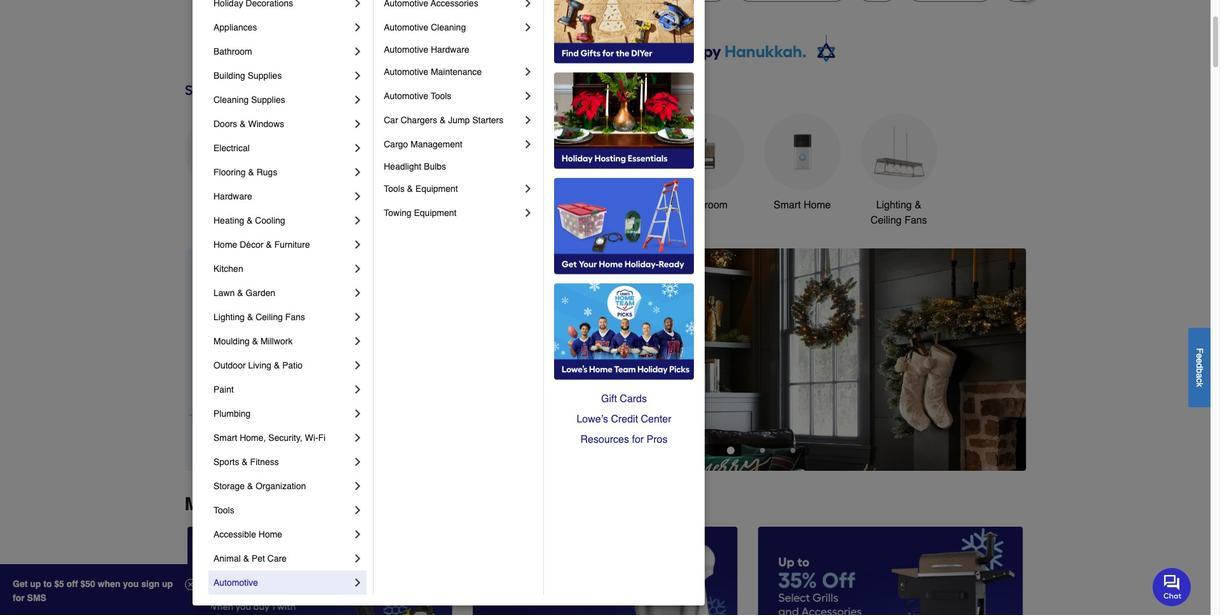 Task type: locate. For each thing, give the bounding box(es) containing it.
lighting
[[876, 200, 912, 211], [214, 312, 245, 322]]

0 horizontal spatial hardware
[[214, 191, 252, 201]]

for left pros
[[632, 434, 644, 446]]

appliances up building
[[214, 22, 257, 32]]

cleaning up automotive hardware link
[[431, 22, 466, 32]]

1 horizontal spatial up
[[162, 579, 173, 589]]

furniture
[[274, 240, 310, 250]]

tools & equipment link
[[384, 177, 522, 201]]

&
[[440, 115, 446, 125], [240, 119, 246, 129], [248, 167, 254, 177], [407, 184, 413, 194], [639, 200, 646, 211], [915, 200, 922, 211], [247, 215, 253, 226], [266, 240, 272, 250], [237, 288, 243, 298], [247, 312, 253, 322], [252, 336, 258, 346], [274, 360, 280, 371], [242, 457, 248, 467], [247, 481, 253, 491], [243, 554, 249, 564]]

25 days of deals. don't miss deals every day. same-day delivery on in-stock orders placed by 2 p m. image
[[185, 248, 390, 471]]

gift cards link
[[554, 389, 694, 409]]

1 horizontal spatial kitchen
[[476, 200, 510, 211]]

cards
[[620, 393, 647, 405]]

management
[[411, 139, 463, 149]]

holiday hosting essentials. image
[[554, 72, 694, 169]]

fans
[[905, 215, 927, 226], [285, 312, 305, 322]]

0 vertical spatial smart
[[774, 200, 801, 211]]

0 vertical spatial supplies
[[248, 71, 282, 81]]

supplies for cleaning supplies
[[251, 95, 285, 105]]

lawn & garden link
[[214, 281, 351, 305]]

0 vertical spatial outdoor
[[573, 200, 610, 211]]

0 vertical spatial lighting & ceiling fans
[[871, 200, 927, 226]]

cargo management
[[384, 139, 463, 149]]

automotive up chargers
[[384, 91, 428, 101]]

0 vertical spatial fans
[[905, 215, 927, 226]]

bathroom inside button
[[684, 200, 728, 211]]

smart home, security, wi-fi
[[214, 433, 326, 443]]

up left to
[[30, 579, 41, 589]]

flooring
[[214, 167, 246, 177]]

christmas decorations button
[[378, 114, 454, 228]]

kitchen
[[476, 200, 510, 211], [214, 264, 243, 274]]

0 horizontal spatial lighting & ceiling fans
[[214, 312, 305, 322]]

up right the sign
[[162, 579, 173, 589]]

1 horizontal spatial smart
[[774, 200, 801, 211]]

1 vertical spatial appliances
[[198, 200, 248, 211]]

get your home holiday-ready. image
[[554, 178, 694, 275]]

1 horizontal spatial bathroom
[[684, 200, 728, 211]]

home inside button
[[804, 200, 831, 211]]

1 vertical spatial bathroom
[[684, 200, 728, 211]]

resources for pros link
[[554, 430, 694, 450]]

bathroom
[[214, 46, 252, 57], [684, 200, 728, 211]]

automotive up automotive tools
[[384, 67, 428, 77]]

supplies up 'cleaning supplies'
[[248, 71, 282, 81]]

sports & fitness
[[214, 457, 279, 467]]

smart home
[[774, 200, 831, 211]]

0 horizontal spatial smart
[[214, 433, 237, 443]]

credit
[[611, 414, 638, 425]]

lowe's home team holiday picks. image
[[554, 283, 694, 380]]

home inside 'link'
[[259, 529, 282, 540]]

$50
[[80, 579, 95, 589]]

chevron right image for flooring & rugs
[[351, 166, 364, 179]]

appliances button
[[185, 114, 261, 213]]

scroll to item #2 image
[[684, 448, 714, 453]]

equipment inside "outdoor tools & equipment"
[[585, 215, 634, 226]]

christmas
[[393, 200, 439, 211]]

outdoor
[[573, 200, 610, 211], [214, 360, 246, 371]]

storage & organization link
[[214, 474, 351, 498]]

c
[[1195, 378, 1205, 383]]

chevron right image for automotive
[[351, 576, 364, 589]]

automotive maintenance link
[[384, 60, 522, 84]]

1 up from the left
[[30, 579, 41, 589]]

0 vertical spatial home
[[804, 200, 831, 211]]

wi-
[[305, 433, 318, 443]]

chevron right image for appliances
[[351, 21, 364, 34]]

0 vertical spatial lighting
[[876, 200, 912, 211]]

animal & pet care link
[[214, 547, 351, 571]]

towing equipment
[[384, 208, 457, 218]]

0 horizontal spatial outdoor
[[214, 360, 246, 371]]

automotive tools
[[384, 91, 452, 101]]

moulding & millwork
[[214, 336, 293, 346]]

doors & windows
[[214, 119, 284, 129]]

1 vertical spatial supplies
[[251, 95, 285, 105]]

ceiling inside 'lighting & ceiling fans'
[[871, 215, 902, 226]]

automotive maintenance
[[384, 67, 482, 77]]

get up to $5 off $50 when you sign up for sms
[[13, 579, 173, 603]]

automotive for automotive hardware
[[384, 44, 428, 55]]

millwork
[[261, 336, 293, 346]]

0 horizontal spatial bathroom
[[214, 46, 252, 57]]

appliances
[[214, 22, 257, 32], [198, 200, 248, 211]]

car chargers & jump starters link
[[384, 108, 522, 132]]

when
[[98, 579, 121, 589]]

outdoor inside "outdoor tools & equipment"
[[573, 200, 610, 211]]

outdoor living & patio link
[[214, 353, 351, 378]]

chevron right image for cargo management
[[522, 138, 535, 151]]

appliances link
[[214, 15, 351, 39]]

chevron right image for lighting & ceiling fans
[[351, 311, 364, 324]]

for
[[632, 434, 644, 446], [13, 593, 25, 603]]

pet
[[252, 554, 265, 564]]

2 vertical spatial home
[[259, 529, 282, 540]]

chevron right image
[[351, 0, 364, 10], [351, 69, 364, 82], [522, 90, 535, 102], [351, 93, 364, 106], [522, 114, 535, 126], [351, 166, 364, 179], [351, 214, 364, 227], [351, 262, 364, 275], [351, 335, 364, 348], [351, 456, 364, 468], [351, 480, 364, 493], [351, 504, 364, 517]]

0 horizontal spatial for
[[13, 593, 25, 603]]

ceiling
[[871, 215, 902, 226], [256, 312, 283, 322]]

outdoor down moulding
[[214, 360, 246, 371]]

heating
[[214, 215, 244, 226]]

chevron right image for doors & windows
[[351, 118, 364, 130]]

2 up from the left
[[162, 579, 173, 589]]

outdoor tools & equipment
[[573, 200, 646, 226]]

1 vertical spatial cleaning
[[214, 95, 249, 105]]

1 horizontal spatial lighting & ceiling fans
[[871, 200, 927, 226]]

1 horizontal spatial ceiling
[[871, 215, 902, 226]]

equipment inside the towing equipment link
[[414, 208, 457, 218]]

get up to 2 free select tools or batteries when you buy 1 with select purchases. image
[[187, 527, 452, 615]]

electrical link
[[214, 136, 351, 160]]

chevron right image for car chargers & jump starters
[[522, 114, 535, 126]]

0 horizontal spatial home
[[214, 240, 237, 250]]

lighting inside 'lighting & ceiling fans'
[[876, 200, 912, 211]]

e
[[1195, 353, 1205, 358], [1195, 358, 1205, 363]]

chat invite button image
[[1153, 567, 1192, 606]]

1 vertical spatial lighting & ceiling fans
[[214, 312, 305, 322]]

0 vertical spatial for
[[632, 434, 644, 446]]

2 e from the top
[[1195, 358, 1205, 363]]

kitchen up lawn
[[214, 264, 243, 274]]

chevron right image
[[522, 0, 535, 10], [351, 21, 364, 34], [522, 21, 535, 34], [351, 45, 364, 58], [522, 65, 535, 78], [351, 118, 364, 130], [522, 138, 535, 151], [351, 142, 364, 154], [522, 182, 535, 195], [351, 190, 364, 203], [522, 207, 535, 219], [351, 238, 364, 251], [351, 287, 364, 299], [351, 311, 364, 324], [351, 359, 364, 372], [351, 383, 364, 396], [351, 407, 364, 420], [351, 432, 364, 444], [351, 528, 364, 541], [351, 552, 364, 565], [351, 576, 364, 589]]

outdoor living & patio
[[214, 360, 303, 371]]

appliances inside button
[[198, 200, 248, 211]]

outdoor right faucets
[[573, 200, 610, 211]]

hardware down "flooring"
[[214, 191, 252, 201]]

smart inside button
[[774, 200, 801, 211]]

chevron right image for outdoor living & patio
[[351, 359, 364, 372]]

smart
[[774, 200, 801, 211], [214, 433, 237, 443]]

bulbs
[[424, 161, 446, 172]]

1 horizontal spatial home
[[259, 529, 282, 540]]

chevron right image for moulding & millwork
[[351, 335, 364, 348]]

automotive link
[[214, 571, 351, 595]]

chevron right image for automotive tools
[[522, 90, 535, 102]]

1 e from the top
[[1195, 353, 1205, 358]]

deals
[[284, 494, 331, 514]]

1 vertical spatial kitchen
[[214, 264, 243, 274]]

sports
[[214, 457, 239, 467]]

for inside get up to $5 off $50 when you sign up for sms
[[13, 593, 25, 603]]

kitchen left faucets
[[476, 200, 510, 211]]

chevron right image for animal & pet care
[[351, 552, 364, 565]]

hardware down automotive cleaning link
[[431, 44, 469, 55]]

sms
[[27, 593, 46, 603]]

smart home, security, wi-fi link
[[214, 426, 351, 450]]

arrow right image
[[1003, 360, 1015, 372]]

1 vertical spatial for
[[13, 593, 25, 603]]

for down get on the bottom left
[[13, 593, 25, 603]]

0 horizontal spatial ceiling
[[256, 312, 283, 322]]

home for smart home
[[804, 200, 831, 211]]

chevron right image for hardware
[[351, 190, 364, 203]]

e up 'b'
[[1195, 358, 1205, 363]]

1 horizontal spatial fans
[[905, 215, 927, 226]]

1 horizontal spatial for
[[632, 434, 644, 446]]

e up d
[[1195, 353, 1205, 358]]

0 vertical spatial kitchen
[[476, 200, 510, 211]]

0 horizontal spatial cleaning
[[214, 95, 249, 105]]

0 vertical spatial hardware
[[431, 44, 469, 55]]

1 vertical spatial outdoor
[[214, 360, 246, 371]]

1 horizontal spatial lighting
[[876, 200, 912, 211]]

chevron right image for plumbing
[[351, 407, 364, 420]]

1 horizontal spatial outdoor
[[573, 200, 610, 211]]

bathroom link
[[214, 39, 351, 64]]

automotive cleaning link
[[384, 15, 522, 39]]

1 vertical spatial smart
[[214, 433, 237, 443]]

chevron right image for building supplies
[[351, 69, 364, 82]]

0 horizontal spatial up
[[30, 579, 41, 589]]

home décor & furniture link
[[214, 233, 351, 257]]

building supplies
[[214, 71, 282, 81]]

cleaning down building
[[214, 95, 249, 105]]

1 vertical spatial hardware
[[214, 191, 252, 201]]

gift
[[601, 393, 617, 405]]

find gifts for the diyer. image
[[554, 0, 694, 64]]

chevron right image for lawn & garden
[[351, 287, 364, 299]]

lighting & ceiling fans button
[[861, 114, 937, 228]]

1 vertical spatial ceiling
[[256, 312, 283, 322]]

f
[[1195, 348, 1205, 353]]

cleaning
[[431, 22, 466, 32], [214, 95, 249, 105]]

0 horizontal spatial kitchen
[[214, 264, 243, 274]]

supplies up windows
[[251, 95, 285, 105]]

chargers
[[401, 115, 437, 125]]

lowe's credit center
[[577, 414, 672, 425]]

0 horizontal spatial fans
[[285, 312, 305, 322]]

supplies
[[248, 71, 282, 81], [251, 95, 285, 105]]

2 horizontal spatial home
[[804, 200, 831, 211]]

automotive for automotive maintenance
[[384, 67, 428, 77]]

chevron right image for heating & cooling
[[351, 214, 364, 227]]

fans inside button
[[905, 215, 927, 226]]

1 vertical spatial fans
[[285, 312, 305, 322]]

0 vertical spatial cleaning
[[431, 22, 466, 32]]

automotive down "automotive cleaning"
[[384, 44, 428, 55]]

appliances up 'heating'
[[198, 200, 248, 211]]

get
[[13, 579, 28, 589]]

kitchen inside button
[[476, 200, 510, 211]]

automotive up automotive hardware at the top left of the page
[[384, 22, 428, 32]]

0 vertical spatial ceiling
[[871, 215, 902, 226]]

& inside "link"
[[247, 215, 253, 226]]

towing
[[384, 208, 412, 218]]

50 percent off all artificial christmas trees, holiday lights and more. image
[[410, 248, 1026, 471]]

0 horizontal spatial lighting
[[214, 312, 245, 322]]

1 horizontal spatial hardware
[[431, 44, 469, 55]]

1 vertical spatial lighting
[[214, 312, 245, 322]]

resources
[[581, 434, 629, 446]]

hardware
[[431, 44, 469, 55], [214, 191, 252, 201]]

chevron right image for home décor & furniture
[[351, 238, 364, 251]]



Task type: vqa. For each thing, say whether or not it's contained in the screenshot.
Home related to Smart Home
yes



Task type: describe. For each thing, give the bounding box(es) containing it.
smart for smart home, security, wi-fi
[[214, 433, 237, 443]]

doors
[[214, 119, 237, 129]]

chevron right image for tools & equipment
[[522, 182, 535, 195]]

home,
[[240, 433, 266, 443]]

shop 25 days of deals by category image
[[185, 79, 1026, 101]]

cleaning supplies
[[214, 95, 285, 105]]

chevron right image for paint
[[351, 383, 364, 396]]

b
[[1195, 368, 1205, 373]]

up to 35 percent off select grills and accessories. image
[[758, 527, 1024, 615]]

tools inside "outdoor tools & equipment"
[[612, 200, 636, 211]]

starters
[[472, 115, 504, 125]]

décor
[[240, 240, 264, 250]]

hardware link
[[214, 184, 351, 208]]

scroll to item #3 element
[[714, 447, 747, 454]]

accessible home link
[[214, 522, 351, 547]]

great
[[232, 494, 279, 514]]

lowe's wishes you and your family a happy hanukkah. image
[[185, 35, 1026, 67]]

chevron right image for kitchen
[[351, 262, 364, 275]]

center
[[641, 414, 672, 425]]

supplies for building supplies
[[248, 71, 282, 81]]

chevron right image for accessible home
[[351, 528, 364, 541]]

outdoor for outdoor living & patio
[[214, 360, 246, 371]]

smart home button
[[764, 114, 841, 213]]

accessible
[[214, 529, 256, 540]]

off
[[67, 579, 78, 589]]

car chargers & jump starters
[[384, 115, 504, 125]]

organization
[[256, 481, 306, 491]]

chevron right image for automotive cleaning
[[522, 21, 535, 34]]

f e e d b a c k
[[1195, 348, 1205, 387]]

chevron right image for sports & fitness
[[351, 456, 364, 468]]

towing equipment link
[[384, 201, 522, 225]]

1 vertical spatial home
[[214, 240, 237, 250]]

automotive cleaning
[[384, 22, 466, 32]]

chevron right image for automotive maintenance
[[522, 65, 535, 78]]

animal & pet care
[[214, 554, 287, 564]]

automotive tools link
[[384, 84, 522, 108]]

automotive for automotive cleaning
[[384, 22, 428, 32]]

moulding & millwork link
[[214, 329, 351, 353]]

1 horizontal spatial cleaning
[[431, 22, 466, 32]]

chevron right image for smart home, security, wi-fi
[[351, 432, 364, 444]]

home for accessible home
[[259, 529, 282, 540]]

lowe's
[[577, 414, 608, 425]]

& inside "outdoor tools & equipment"
[[639, 200, 646, 211]]

plumbing
[[214, 409, 251, 419]]

heating & cooling link
[[214, 208, 351, 233]]

security,
[[268, 433, 302, 443]]

garden
[[246, 288, 275, 298]]

chevron right image for electrical
[[351, 142, 364, 154]]

tools & equipment
[[384, 184, 458, 194]]

building supplies link
[[214, 64, 351, 88]]

flooring & rugs link
[[214, 160, 351, 184]]

$5
[[54, 579, 64, 589]]

heating & cooling
[[214, 215, 285, 226]]

& inside 'lighting & ceiling fans'
[[915, 200, 922, 211]]

kitchen for kitchen
[[214, 264, 243, 274]]

windows
[[248, 119, 284, 129]]

faucets
[[513, 200, 549, 211]]

automotive down animal
[[214, 578, 258, 588]]

f e e d b a c k button
[[1189, 328, 1211, 407]]

chevron right image for cleaning supplies
[[351, 93, 364, 106]]

automotive for automotive tools
[[384, 91, 428, 101]]

electrical
[[214, 143, 250, 153]]

chevron right image for towing equipment
[[522, 207, 535, 219]]

equipment inside 'tools & equipment' link
[[416, 184, 458, 194]]

maintenance
[[431, 67, 482, 77]]

rugs
[[257, 167, 277, 177]]

paint link
[[214, 378, 351, 402]]

smart for smart home
[[774, 200, 801, 211]]

automotive hardware link
[[384, 39, 535, 60]]

paint
[[214, 385, 234, 395]]

headlight
[[384, 161, 421, 172]]

a
[[1195, 373, 1205, 378]]

lawn
[[214, 288, 235, 298]]

more
[[185, 494, 227, 514]]

car
[[384, 115, 398, 125]]

headlight bulbs link
[[384, 156, 535, 177]]

more great deals
[[185, 494, 331, 514]]

kitchen for kitchen faucets
[[476, 200, 510, 211]]

cargo
[[384, 139, 408, 149]]

automotive hardware
[[384, 44, 469, 55]]

gift cards
[[601, 393, 647, 405]]

lighting & ceiling fans link
[[214, 305, 351, 329]]

lawn & garden
[[214, 288, 275, 298]]

patio
[[282, 360, 303, 371]]

cargo management link
[[384, 132, 522, 156]]

outdoor tools & equipment button
[[571, 114, 647, 228]]

building
[[214, 71, 245, 81]]

d
[[1195, 363, 1205, 368]]

fitness
[[250, 457, 279, 467]]

storage
[[214, 481, 245, 491]]

home décor & furniture
[[214, 240, 310, 250]]

lowe's credit center link
[[554, 409, 694, 430]]

christmas decorations
[[389, 200, 443, 226]]

sports & fitness link
[[214, 450, 351, 474]]

kitchen faucets
[[476, 200, 549, 211]]

doors & windows link
[[214, 112, 351, 136]]

flooring & rugs
[[214, 167, 277, 177]]

scroll to item #4 image
[[747, 448, 778, 453]]

resources for pros
[[581, 434, 668, 446]]

pros
[[647, 434, 668, 446]]

chevron right image for storage & organization
[[351, 480, 364, 493]]

bathroom button
[[668, 114, 744, 213]]

living
[[248, 360, 271, 371]]

chevron right image for bathroom
[[351, 45, 364, 58]]

0 vertical spatial appliances
[[214, 22, 257, 32]]

cleaning supplies link
[[214, 88, 351, 112]]

0 vertical spatial bathroom
[[214, 46, 252, 57]]

cooling
[[255, 215, 285, 226]]

scroll to item #5 image
[[778, 448, 808, 453]]

outdoor for outdoor tools & equipment
[[573, 200, 610, 211]]

chevron right image for tools
[[351, 504, 364, 517]]

lighting & ceiling fans inside lighting & ceiling fans link
[[214, 312, 305, 322]]

tools link
[[214, 498, 351, 522]]

to
[[43, 579, 52, 589]]

you
[[123, 579, 139, 589]]

plumbing link
[[214, 402, 351, 426]]

up to 25 percent off select small appliances. image
[[473, 527, 738, 615]]

storage & organization
[[214, 481, 306, 491]]

lighting & ceiling fans inside lighting & ceiling fans button
[[871, 200, 927, 226]]

accessible home
[[214, 529, 282, 540]]



